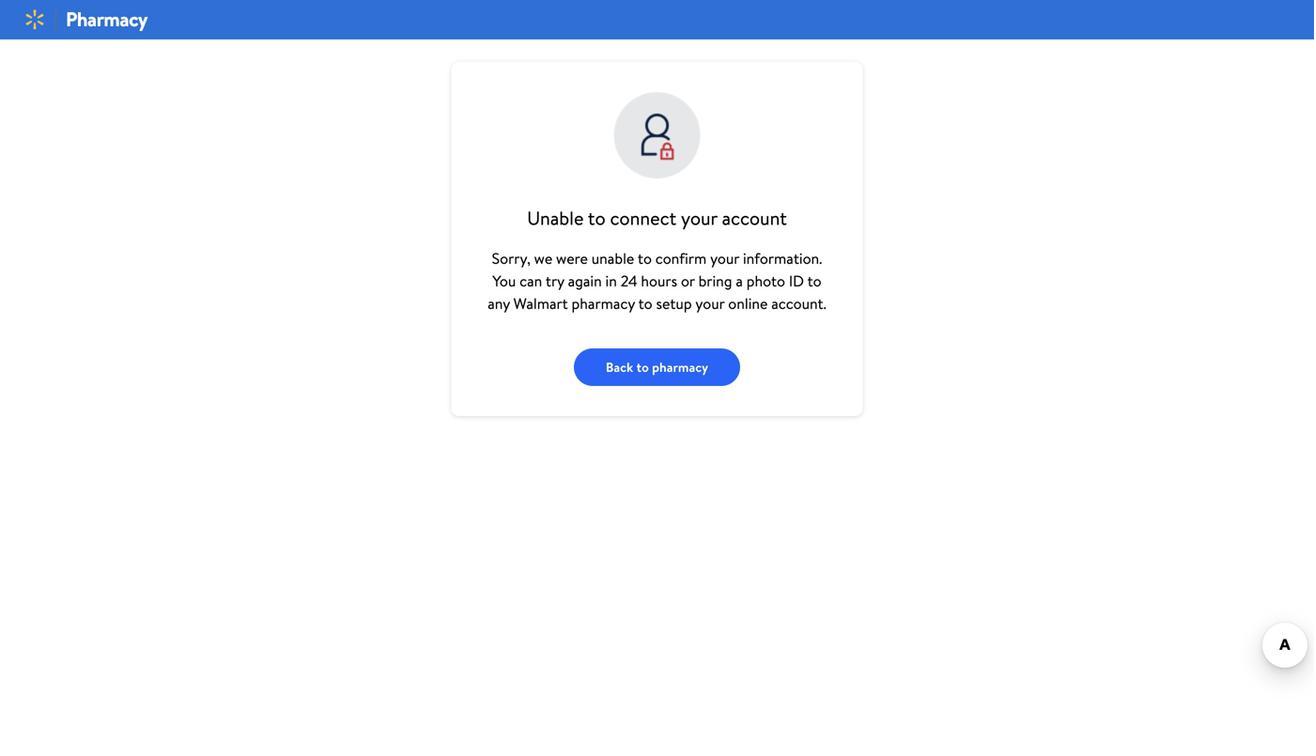 Task type: describe. For each thing, give the bounding box(es) containing it.
again
[[568, 271, 602, 291]]

pharmacy inside the sorry, we were unable to confirm your information. you can try again in 24 hours or bring a photo id to any walmart pharmacy to setup your online account.
[[572, 293, 635, 314]]

account
[[722, 205, 787, 231]]

sorry, we were unable to confirm your information. you can try again in 24 hours or bring a photo id to any walmart pharmacy to setup your online account.
[[488, 248, 826, 314]]

0 vertical spatial your
[[681, 205, 718, 231]]

pharmacy
[[66, 5, 147, 33]]

information.
[[743, 248, 822, 269]]

unable
[[527, 205, 584, 231]]

to right the id
[[807, 271, 822, 291]]

back
[[606, 358, 633, 376]]

to up "hours"
[[638, 248, 652, 269]]

walmart
[[513, 293, 568, 314]]

were
[[556, 248, 588, 269]]

1 vertical spatial your
[[710, 248, 739, 269]]

you
[[493, 271, 516, 291]]

hours
[[641, 271, 677, 291]]

online
[[728, 293, 768, 314]]

to inside button
[[637, 358, 649, 376]]

id
[[789, 271, 804, 291]]



Task type: vqa. For each thing, say whether or not it's contained in the screenshot.
were
yes



Task type: locate. For each thing, give the bounding box(es) containing it.
pharmacy inside back to pharmacy button
[[652, 358, 708, 376]]

pharmacy down 'in'
[[572, 293, 635, 314]]

1 vertical spatial pharmacy
[[652, 358, 708, 376]]

your up confirm
[[681, 205, 718, 231]]

to right "back"
[[637, 358, 649, 376]]

your up bring
[[710, 248, 739, 269]]

2 vertical spatial your
[[696, 293, 725, 314]]

back to pharmacy button
[[574, 348, 740, 386]]

try
[[546, 271, 564, 291]]

a
[[736, 271, 743, 291]]

1 horizontal spatial pharmacy
[[652, 358, 708, 376]]

bring
[[698, 271, 732, 291]]

to right unable
[[588, 205, 606, 231]]

walmart homepage image
[[23, 8, 46, 31]]

to
[[588, 205, 606, 231], [638, 248, 652, 269], [807, 271, 822, 291], [638, 293, 652, 314], [637, 358, 649, 376]]

your
[[681, 205, 718, 231], [710, 248, 739, 269], [696, 293, 725, 314]]

in
[[605, 271, 617, 291]]

confirm
[[655, 248, 707, 269]]

setup
[[656, 293, 692, 314]]

0 horizontal spatial pharmacy
[[572, 293, 635, 314]]

unable
[[592, 248, 634, 269]]

sorry,
[[492, 248, 531, 269]]

pharmacy
[[572, 293, 635, 314], [652, 358, 708, 376]]

your down bring
[[696, 293, 725, 314]]

to down "hours"
[[638, 293, 652, 314]]

24
[[621, 271, 637, 291]]

or
[[681, 271, 695, 291]]

pharmacy link
[[66, 5, 147, 33]]

pharmacy right "back"
[[652, 358, 708, 376]]

account.
[[771, 293, 826, 314]]

back to pharmacy
[[606, 358, 708, 376]]

connect
[[610, 205, 677, 231]]

any
[[488, 293, 510, 314]]

we
[[534, 248, 553, 269]]

unable to connect your account
[[527, 205, 787, 231]]

0 vertical spatial pharmacy
[[572, 293, 635, 314]]

can
[[520, 271, 542, 291]]

photo
[[747, 271, 785, 291]]



